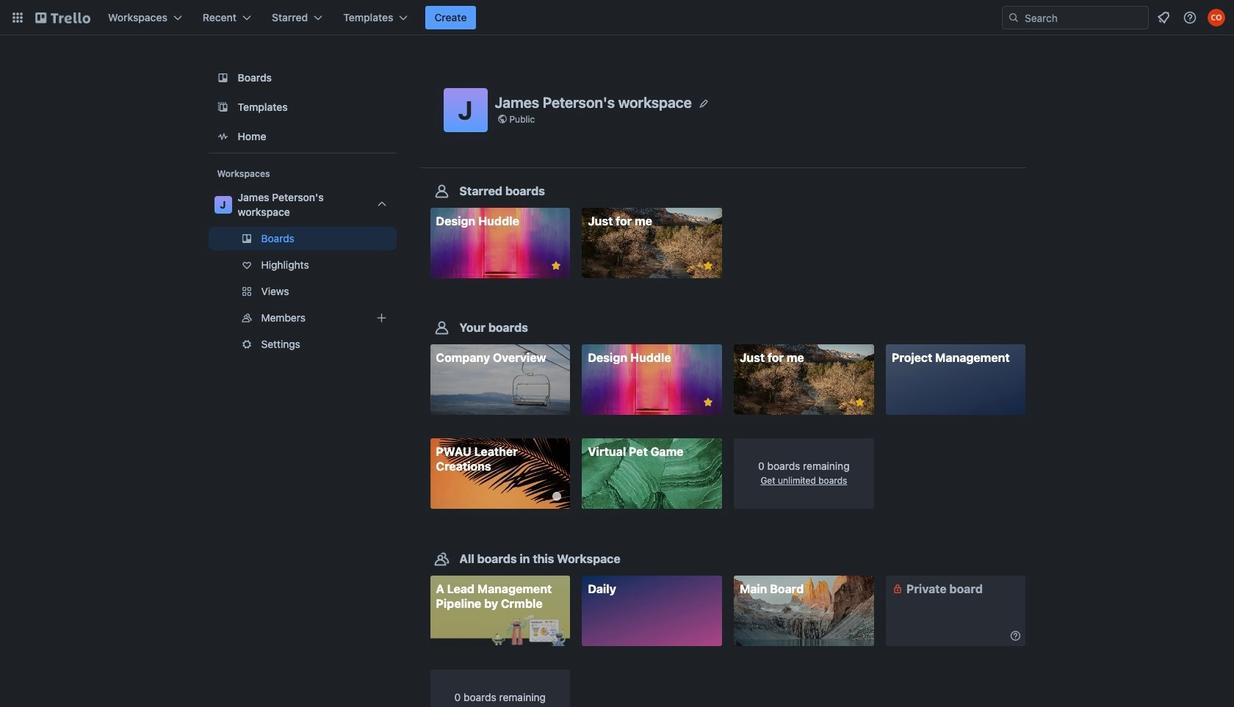 Task type: locate. For each thing, give the bounding box(es) containing it.
sm image
[[890, 582, 905, 596]]

click to unstar this board. it will be removed from your starred list. image
[[702, 396, 715, 409]]

0 notifications image
[[1155, 9, 1173, 26]]

back to home image
[[35, 6, 90, 29]]

template board image
[[214, 98, 232, 116]]

sm image
[[1008, 629, 1023, 643]]

click to unstar this board. it will be removed from your starred list. image
[[550, 259, 563, 273], [702, 259, 715, 273], [853, 396, 867, 409]]

board image
[[214, 69, 232, 87]]

christina overa (christinaovera) image
[[1208, 9, 1225, 26]]

home image
[[214, 128, 232, 145]]



Task type: describe. For each thing, give the bounding box(es) containing it.
search image
[[1008, 12, 1020, 24]]

primary element
[[0, 0, 1234, 35]]

open information menu image
[[1183, 10, 1197, 25]]

1 horizontal spatial click to unstar this board. it will be removed from your starred list. image
[[702, 259, 715, 273]]

2 horizontal spatial click to unstar this board. it will be removed from your starred list. image
[[853, 396, 867, 409]]

there is new activity on this board. image
[[553, 493, 561, 501]]

add image
[[373, 309, 390, 327]]

Search field
[[1020, 7, 1148, 28]]

0 horizontal spatial click to unstar this board. it will be removed from your starred list. image
[[550, 259, 563, 273]]



Task type: vqa. For each thing, say whether or not it's contained in the screenshot.
first Collapse list image from right Color: sky, title: "Trello Tip" element
no



